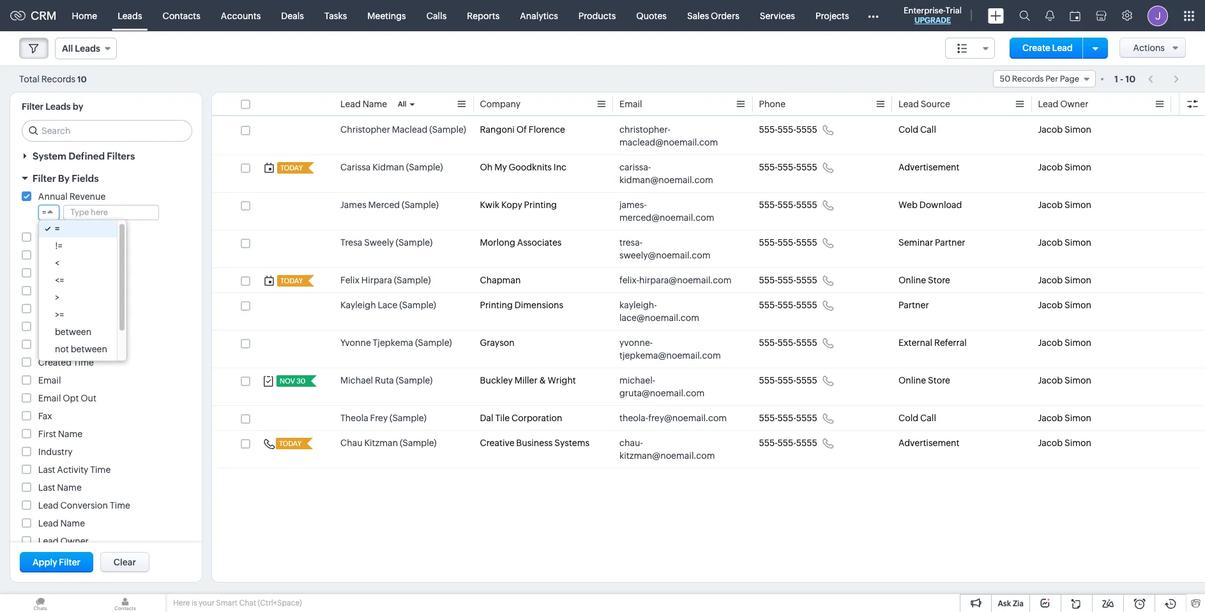 Task type: describe. For each thing, give the bounding box(es) containing it.
Search text field
[[22, 121, 192, 141]]

30
[[296, 377, 305, 385]]

9 jacob simon from the top
[[1038, 413, 1091, 423]]

created by
[[38, 340, 84, 350]]

deals link
[[271, 0, 314, 31]]

printing dimensions
[[480, 300, 563, 310]]

7 555-555-5555 from the top
[[759, 338, 817, 348]]

last for last activity time
[[38, 465, 55, 475]]

smart
[[216, 599, 238, 608]]

between option
[[39, 324, 117, 341]]

total
[[19, 74, 39, 84]]

1 5555 from the top
[[796, 125, 817, 135]]

reports
[[467, 11, 500, 21]]

not between option
[[39, 341, 117, 358]]

james merced (sample) link
[[340, 199, 439, 211]]

1 horizontal spatial owner
[[1060, 99, 1088, 109]]

by for created
[[73, 340, 84, 350]]

activity
[[57, 465, 88, 475]]

store for michael- gruta@noemail.com
[[928, 375, 950, 386]]

yvonne tjepkema (sample) link
[[340, 337, 452, 349]]

theola-frey@noemail.com
[[619, 413, 727, 423]]

christopher maclead (sample) link
[[340, 123, 466, 136]]

converted for converted deal
[[38, 304, 82, 314]]

name right first at the bottom of the page
[[58, 429, 83, 439]]

3 jacob from the top
[[1038, 200, 1063, 210]]

lead conversion time
[[38, 501, 130, 511]]

frey
[[370, 413, 388, 423]]

8 555-555-5555 from the top
[[759, 375, 817, 386]]

theola frey (sample) link
[[340, 412, 426, 425]]

yvonne tjepkema (sample)
[[340, 338, 452, 348]]

5 555-555-5555 from the top
[[759, 275, 817, 285]]

9 simon from the top
[[1065, 413, 1091, 423]]

kidman
[[372, 162, 404, 172]]

buckley miller & wright
[[480, 375, 576, 386]]

created time
[[38, 358, 94, 368]]

2 simon from the top
[[1065, 162, 1091, 172]]

cold for christopher- maclead@noemail.com
[[898, 125, 918, 135]]

grayson
[[480, 338, 515, 348]]

1 horizontal spatial company
[[480, 99, 521, 109]]

10 jacob from the top
[[1038, 438, 1063, 448]]

name down activity
[[57, 483, 82, 493]]

2 5555 from the top
[[796, 162, 817, 172]]

seminar
[[898, 238, 933, 248]]

carissa-
[[619, 162, 651, 172]]

6 555-555-5555 from the top
[[759, 300, 817, 310]]

6 jacob from the top
[[1038, 300, 1063, 310]]

0 horizontal spatial leads
[[45, 102, 71, 112]]

kayleigh
[[340, 300, 376, 310]]

web download
[[898, 200, 962, 210]]

is empty option
[[39, 358, 117, 375]]

sales orders link
[[677, 0, 750, 31]]

kayleigh- lace@noemail.com
[[619, 300, 699, 323]]

> option
[[39, 289, 117, 307]]

carissa- kidman@noemail.com link
[[619, 161, 733, 186]]

advertisement for chau- kitzman@noemail.com
[[898, 438, 959, 448]]

apply
[[33, 557, 57, 568]]

quotes
[[636, 11, 667, 21]]

referral
[[934, 338, 967, 348]]

1 simon from the top
[[1065, 125, 1091, 135]]

is inside option
[[55, 361, 61, 372]]

source
[[921, 99, 950, 109]]

(ctrl+space)
[[258, 599, 302, 608]]

filter for filter by fields
[[33, 173, 56, 184]]

9 jacob from the top
[[1038, 413, 1063, 423]]

contact
[[84, 286, 118, 296]]

kwik kopy printing
[[480, 200, 557, 210]]

>= option
[[39, 307, 117, 324]]

3 jacob simon from the top
[[1038, 200, 1091, 210]]

contacts image
[[85, 595, 165, 612]]

time for conversion
[[110, 501, 130, 511]]

miller
[[515, 375, 537, 386]]

last activity time
[[38, 465, 111, 475]]

cold for theola-frey@noemail.com
[[898, 413, 918, 423]]

gruta@noemail.com
[[619, 388, 704, 398]]

michael- gruta@noemail.com
[[619, 375, 704, 398]]

carissa- kidman@noemail.com
[[619, 162, 713, 185]]

carissa
[[340, 162, 371, 172]]

last for last name
[[38, 483, 55, 493]]

tile
[[495, 413, 510, 423]]

crm
[[31, 9, 57, 22]]

email opt out
[[38, 393, 96, 404]]

1 vertical spatial lead name
[[38, 519, 85, 529]]

james- merced@noemail.com link
[[619, 199, 733, 224]]

chau kitzman (sample) link
[[340, 437, 437, 450]]

7 jacob from the top
[[1038, 338, 1063, 348]]

frey@noemail.com
[[648, 413, 727, 423]]

!= option
[[39, 238, 117, 255]]

create lead
[[1022, 43, 1073, 53]]

maclead@noemail.com
[[619, 137, 718, 148]]

0 horizontal spatial partner
[[898, 300, 929, 310]]

0 vertical spatial email
[[619, 99, 642, 109]]

today link for felix
[[277, 275, 304, 287]]

morlong
[[480, 238, 515, 248]]

felix hirpara (sample)
[[340, 275, 431, 285]]

kwik
[[480, 200, 499, 210]]

converted deal
[[38, 304, 103, 314]]

= field
[[38, 205, 60, 220]]

michael-
[[619, 375, 655, 386]]

tresa- sweely@noemail.com link
[[619, 236, 733, 262]]

-
[[1120, 74, 1123, 84]]

5 5555 from the top
[[796, 275, 817, 285]]

seminar partner
[[898, 238, 965, 248]]

account
[[84, 268, 120, 278]]

4 555-555-5555 from the top
[[759, 238, 817, 248]]

&
[[539, 375, 546, 386]]

upgrade
[[914, 16, 951, 25]]

florence
[[529, 125, 565, 135]]

analytics link
[[510, 0, 568, 31]]

total records 10
[[19, 74, 87, 84]]

call for christopher- maclead@noemail.com
[[920, 125, 936, 135]]

created for created time
[[38, 358, 72, 368]]

industry
[[38, 447, 73, 457]]

revenue
[[69, 192, 106, 202]]

Type here text field
[[64, 206, 159, 220]]

theola-frey@noemail.com link
[[619, 412, 727, 425]]

cold call for theola-frey@noemail.com
[[898, 413, 936, 423]]

1 vertical spatial owner
[[60, 536, 89, 547]]

projects link
[[805, 0, 859, 31]]

2 555-555-5555 from the top
[[759, 162, 817, 172]]

records
[[41, 74, 76, 84]]

(sample) for carissa kidman (sample)
[[406, 162, 443, 172]]

cold call for christopher- maclead@noemail.com
[[898, 125, 936, 135]]

sales
[[687, 11, 709, 21]]

6 jacob simon from the top
[[1038, 300, 1091, 310]]

calls link
[[416, 0, 457, 31]]

oh
[[480, 162, 493, 172]]

4 jacob simon from the top
[[1038, 238, 1091, 248]]

yvonne- tjepkema@noemail.com link
[[619, 337, 733, 362]]

2 jacob from the top
[[1038, 162, 1063, 172]]

tresa
[[340, 238, 362, 248]]

felix-
[[619, 275, 639, 285]]

< option
[[39, 255, 117, 272]]

corporation
[[511, 413, 562, 423]]

1 - 10
[[1114, 74, 1135, 84]]

tasks link
[[314, 0, 357, 31]]

theola
[[340, 413, 368, 423]]

4 simon from the top
[[1065, 238, 1091, 248]]

1 vertical spatial email
[[38, 375, 61, 386]]

christopher maclead (sample)
[[340, 125, 466, 135]]

chau kitzman (sample)
[[340, 438, 437, 448]]

chapman
[[480, 275, 521, 285]]

converted for converted contact
[[38, 286, 82, 296]]

10 for 1 - 10
[[1125, 74, 1135, 84]]

7 jacob simon from the top
[[1038, 338, 1091, 348]]

6 simon from the top
[[1065, 300, 1091, 310]]

row group containing christopher maclead (sample)
[[212, 117, 1205, 469]]



Task type: locate. For each thing, give the bounding box(es) containing it.
email up fax
[[38, 393, 61, 404]]

lead owner up the apply filter
[[38, 536, 89, 547]]

lead name down the conversion
[[38, 519, 85, 529]]

2 call from the top
[[920, 413, 936, 423]]

1 horizontal spatial 10
[[1125, 74, 1135, 84]]

buckley
[[480, 375, 513, 386]]

1 555-555-5555 from the top
[[759, 125, 817, 135]]

online store down 'seminar partner'
[[898, 275, 950, 285]]

printing right kopy
[[524, 200, 557, 210]]

1 vertical spatial online store
[[898, 375, 950, 386]]

1 horizontal spatial by
[[73, 340, 84, 350]]

oh my goodknits inc
[[480, 162, 566, 172]]

email up christopher-
[[619, 99, 642, 109]]

lead source
[[898, 99, 950, 109]]

8 5555 from the top
[[796, 375, 817, 386]]

creative business systems
[[480, 438, 589, 448]]

city
[[38, 232, 55, 243]]

1 vertical spatial =
[[55, 224, 60, 234]]

my
[[494, 162, 507, 172]]

0 vertical spatial =
[[42, 208, 46, 217]]

1 vertical spatial by
[[73, 340, 84, 350]]

= !=
[[55, 224, 62, 251]]

= for = !=
[[55, 224, 60, 234]]

signals element
[[1038, 0, 1062, 31]]

analytics
[[520, 11, 558, 21]]

1 vertical spatial partner
[[898, 300, 929, 310]]

(sample) right frey
[[390, 413, 426, 423]]

1 vertical spatial printing
[[480, 300, 513, 310]]

converted
[[38, 268, 82, 278], [38, 286, 82, 296], [38, 304, 82, 314]]

0 vertical spatial printing
[[524, 200, 557, 210]]

filter down total
[[22, 102, 44, 112]]

(sample) right lace
[[399, 300, 436, 310]]

between down between option
[[71, 344, 107, 354]]

cold call
[[898, 125, 936, 135], [898, 413, 936, 423]]

= option
[[39, 220, 117, 238]]

crm link
[[10, 9, 57, 22]]

lead
[[1052, 43, 1073, 53], [340, 99, 361, 109], [898, 99, 919, 109], [1038, 99, 1058, 109], [38, 501, 59, 511], [38, 519, 59, 529], [38, 536, 59, 547]]

10 555-555-5555 from the top
[[759, 438, 817, 448]]

by for filter
[[58, 173, 70, 184]]

10 right records
[[77, 74, 87, 84]]

2 vertical spatial time
[[110, 501, 130, 511]]

1 vertical spatial call
[[920, 413, 936, 423]]

10 right - at the right top of the page
[[1125, 74, 1135, 84]]

0 vertical spatial store
[[928, 275, 950, 285]]

8 jacob from the top
[[1038, 375, 1063, 386]]

country
[[38, 322, 72, 332]]

8 simon from the top
[[1065, 375, 1091, 386]]

(sample) inside 'link'
[[390, 413, 426, 423]]

1 last from the top
[[38, 465, 55, 475]]

1 vertical spatial advertisement
[[898, 438, 959, 448]]

online store for felix-hirpara@noemail.com
[[898, 275, 950, 285]]

meetings link
[[357, 0, 416, 31]]

(sample) right kitzman
[[400, 438, 437, 448]]

9 555-555-5555 from the top
[[759, 413, 817, 423]]

1 horizontal spatial lead name
[[340, 99, 387, 109]]

1 advertisement from the top
[[898, 162, 959, 172]]

time right the conversion
[[110, 501, 130, 511]]

4 5555 from the top
[[796, 238, 817, 248]]

=
[[42, 208, 46, 217], [55, 224, 60, 234]]

0 horizontal spatial is
[[55, 361, 61, 372]]

merced
[[368, 200, 400, 210]]

8 jacob simon from the top
[[1038, 375, 1091, 386]]

3 converted from the top
[[38, 304, 82, 314]]

1 vertical spatial leads
[[45, 102, 71, 112]]

1 horizontal spatial partner
[[935, 238, 965, 248]]

converted account
[[38, 268, 120, 278]]

1 vertical spatial store
[[928, 375, 950, 386]]

1 vertical spatial online
[[898, 375, 926, 386]]

today for chau kitzman (sample)
[[279, 440, 301, 448]]

online store down external referral
[[898, 375, 950, 386]]

1 horizontal spatial =
[[55, 224, 60, 234]]

0 vertical spatial between
[[55, 327, 91, 337]]

chau
[[340, 438, 362, 448]]

name up christopher
[[363, 99, 387, 109]]

last down 'last activity time'
[[38, 483, 55, 493]]

1 horizontal spatial lead owner
[[1038, 99, 1088, 109]]

1 vertical spatial converted
[[38, 286, 82, 296]]

signals image
[[1045, 10, 1054, 21]]

owner
[[1060, 99, 1088, 109], [60, 536, 89, 547]]

0 vertical spatial lead name
[[340, 99, 387, 109]]

time right activity
[[90, 465, 111, 475]]

today link for carissa
[[277, 162, 304, 174]]

tresa sweely (sample) link
[[340, 236, 433, 249]]

(sample) for felix hirpara (sample)
[[394, 275, 431, 285]]

1 vertical spatial last
[[38, 483, 55, 493]]

1 vertical spatial created
[[38, 358, 72, 368]]

(sample) for theola frey (sample)
[[390, 413, 426, 423]]

conversion
[[60, 501, 108, 511]]

wright
[[548, 375, 576, 386]]

2 advertisement from the top
[[898, 438, 959, 448]]

apply filter button
[[20, 552, 93, 573]]

0 vertical spatial today link
[[277, 162, 304, 174]]

created down country
[[38, 340, 72, 350]]

2 created from the top
[[38, 358, 72, 368]]

converted contact
[[38, 286, 118, 296]]

1 vertical spatial filter
[[33, 173, 56, 184]]

5 simon from the top
[[1065, 275, 1091, 285]]

0 vertical spatial call
[[920, 125, 936, 135]]

5 jacob from the top
[[1038, 275, 1063, 285]]

1 created from the top
[[38, 340, 72, 350]]

0 vertical spatial owner
[[1060, 99, 1088, 109]]

1 vertical spatial lead owner
[[38, 536, 89, 547]]

row group
[[212, 117, 1205, 469]]

(sample) for tresa sweely (sample)
[[396, 238, 433, 248]]

trial
[[945, 6, 962, 15]]

= right city
[[55, 224, 60, 234]]

converted for converted account
[[38, 268, 82, 278]]

jacob simon
[[1038, 125, 1091, 135], [1038, 162, 1091, 172], [1038, 200, 1091, 210], [1038, 238, 1091, 248], [1038, 275, 1091, 285], [1038, 300, 1091, 310], [1038, 338, 1091, 348], [1038, 375, 1091, 386], [1038, 413, 1091, 423], [1038, 438, 1091, 448]]

4 jacob from the top
[[1038, 238, 1063, 248]]

today link for chau
[[276, 438, 303, 450]]

0 vertical spatial is
[[55, 361, 61, 372]]

0 vertical spatial partner
[[935, 238, 965, 248]]

products link
[[568, 0, 626, 31]]

last down industry
[[38, 465, 55, 475]]

carissa kidman (sample) link
[[340, 161, 443, 174]]

list box
[[39, 220, 126, 375]]

printing down chapman
[[480, 300, 513, 310]]

3 555-555-5555 from the top
[[759, 200, 817, 210]]

maclead
[[392, 125, 427, 135]]

(sample) right 'ruta'
[[396, 375, 433, 386]]

0 vertical spatial converted
[[38, 268, 82, 278]]

nov 30 link
[[277, 375, 307, 387]]

(sample) for james merced (sample)
[[402, 200, 439, 210]]

1 horizontal spatial leads
[[118, 11, 142, 21]]

name down the conversion
[[60, 519, 85, 529]]

advertisement for carissa- kidman@noemail.com
[[898, 162, 959, 172]]

is left your
[[192, 599, 197, 608]]

associates
[[517, 238, 562, 248]]

store for felix-hirpara@noemail.com
[[928, 275, 950, 285]]

store down 'seminar partner'
[[928, 275, 950, 285]]

(sample) inside "link"
[[406, 162, 443, 172]]

0 horizontal spatial =
[[42, 208, 46, 217]]

search image
[[1019, 10, 1030, 21]]

store down external referral
[[928, 375, 950, 386]]

7 5555 from the top
[[796, 338, 817, 348]]

1 horizontal spatial is
[[192, 599, 197, 608]]

online for felix-hirpara@noemail.com
[[898, 275, 926, 285]]

opt
[[63, 393, 79, 404]]

lead owner down create lead button
[[1038, 99, 1088, 109]]

0 vertical spatial online
[[898, 275, 926, 285]]

0 vertical spatial cold
[[898, 125, 918, 135]]

kayleigh lace (sample) link
[[340, 299, 436, 312]]

call for theola-frey@noemail.com
[[920, 413, 936, 423]]

2 vertical spatial converted
[[38, 304, 82, 314]]

jacob
[[1038, 125, 1063, 135], [1038, 162, 1063, 172], [1038, 200, 1063, 210], [1038, 238, 1063, 248], [1038, 275, 1063, 285], [1038, 300, 1063, 310], [1038, 338, 1063, 348], [1038, 375, 1063, 386], [1038, 413, 1063, 423], [1038, 438, 1063, 448]]

by right not
[[73, 340, 84, 350]]

0 horizontal spatial 10
[[77, 74, 87, 84]]

1 vertical spatial company
[[38, 250, 79, 261]]

2 cold call from the top
[[898, 413, 936, 423]]

of
[[516, 125, 527, 135]]

time for activity
[[90, 465, 111, 475]]

0 horizontal spatial lead owner
[[38, 536, 89, 547]]

lead name
[[340, 99, 387, 109], [38, 519, 85, 529]]

james merced (sample)
[[340, 200, 439, 210]]

0 horizontal spatial printing
[[480, 300, 513, 310]]

leads link
[[107, 0, 152, 31]]

10 for total records 10
[[77, 74, 87, 84]]

navigation
[[1142, 70, 1186, 88]]

rangoni of florence
[[480, 125, 565, 135]]

0 vertical spatial cold call
[[898, 125, 936, 135]]

10 jacob simon from the top
[[1038, 438, 1091, 448]]

0 vertical spatial online store
[[898, 275, 950, 285]]

by
[[58, 173, 70, 184], [73, 340, 84, 350]]

(sample) for christopher maclead (sample)
[[429, 125, 466, 135]]

morlong associates
[[480, 238, 562, 248]]

0 horizontal spatial company
[[38, 250, 79, 261]]

1 vertical spatial today
[[280, 277, 303, 285]]

created down not
[[38, 358, 72, 368]]

0 vertical spatial leads
[[118, 11, 142, 21]]

0 vertical spatial time
[[73, 358, 94, 368]]

services
[[760, 11, 795, 21]]

web
[[898, 200, 918, 210]]

leads inside leads link
[[118, 11, 142, 21]]

online down the external
[[898, 375, 926, 386]]

1 vertical spatial today link
[[277, 275, 304, 287]]

10 inside total records 10
[[77, 74, 87, 84]]

email down created time
[[38, 375, 61, 386]]

leads left the by
[[45, 102, 71, 112]]

owner up the apply filter
[[60, 536, 89, 547]]

felix-hirpara@noemail.com
[[619, 275, 732, 285]]

0 vertical spatial lead owner
[[1038, 99, 1088, 109]]

between inside option
[[55, 327, 91, 337]]

online for michael- gruta@noemail.com
[[898, 375, 926, 386]]

0 horizontal spatial lead name
[[38, 519, 85, 529]]

is empty
[[55, 361, 90, 372]]

tresa sweely (sample)
[[340, 238, 433, 248]]

3 5555 from the top
[[796, 200, 817, 210]]

5 jacob simon from the top
[[1038, 275, 1091, 285]]

partner right seminar
[[935, 238, 965, 248]]

3 simon from the top
[[1065, 200, 1091, 210]]

clear
[[113, 557, 136, 568]]

phone
[[759, 99, 786, 109]]

= inside field
[[42, 208, 46, 217]]

!=
[[55, 241, 62, 251]]

actions
[[1133, 43, 1165, 53]]

2 store from the top
[[928, 375, 950, 386]]

calls
[[426, 11, 447, 21]]

1 online store from the top
[[898, 275, 950, 285]]

(sample) right maclead
[[429, 125, 466, 135]]

1 jacob simon from the top
[[1038, 125, 1091, 135]]

kopy
[[501, 200, 522, 210]]

(sample) for yvonne tjepkema (sample)
[[415, 338, 452, 348]]

0 vertical spatial today
[[280, 164, 303, 172]]

lead name up christopher
[[340, 99, 387, 109]]

1 vertical spatial between
[[71, 344, 107, 354]]

1 store from the top
[[928, 275, 950, 285]]

1 online from the top
[[898, 275, 926, 285]]

(sample) right sweely
[[396, 238, 433, 248]]

today for felix hirpara (sample)
[[280, 277, 303, 285]]

1 horizontal spatial printing
[[524, 200, 557, 210]]

partner up the external
[[898, 300, 929, 310]]

reports link
[[457, 0, 510, 31]]

zia
[[1013, 600, 1024, 609]]

1 vertical spatial cold
[[898, 413, 918, 423]]

10 simon from the top
[[1065, 438, 1091, 448]]

(sample) right tjepkema
[[415, 338, 452, 348]]

created for created by
[[38, 340, 72, 350]]

2 vertical spatial today
[[279, 440, 301, 448]]

online down seminar
[[898, 275, 926, 285]]

2 vertical spatial filter
[[59, 557, 80, 568]]

1 call from the top
[[920, 125, 936, 135]]

(sample) for chau kitzman (sample)
[[400, 438, 437, 448]]

between down >= "option"
[[55, 327, 91, 337]]

quotes link
[[626, 0, 677, 31]]

(sample) for kayleigh lace (sample)
[[399, 300, 436, 310]]

felix hirpara (sample) link
[[340, 274, 431, 287]]

name
[[363, 99, 387, 109], [58, 429, 83, 439], [57, 483, 82, 493], [60, 519, 85, 529]]

leads
[[118, 11, 142, 21], [45, 102, 71, 112]]

lead inside button
[[1052, 43, 1073, 53]]

1 vertical spatial is
[[192, 599, 197, 608]]

(sample) right merced
[[402, 200, 439, 210]]

<= option
[[39, 272, 117, 289]]

list box containing =
[[39, 220, 126, 375]]

is down not
[[55, 361, 61, 372]]

enterprise-
[[904, 6, 945, 15]]

today for carissa kidman (sample)
[[280, 164, 303, 172]]

(sample) up kayleigh lace (sample) link
[[394, 275, 431, 285]]

filter inside dropdown button
[[33, 173, 56, 184]]

1 vertical spatial time
[[90, 465, 111, 475]]

= down the annual
[[42, 208, 46, 217]]

filter right apply
[[59, 557, 80, 568]]

michael
[[340, 375, 373, 386]]

2 last from the top
[[38, 483, 55, 493]]

michael ruta (sample)
[[340, 375, 433, 386]]

filter up the annual
[[33, 173, 56, 184]]

= for =
[[42, 208, 46, 217]]

2 converted from the top
[[38, 286, 82, 296]]

theola-
[[619, 413, 648, 423]]

owner down create lead button
[[1060, 99, 1088, 109]]

chats image
[[0, 595, 80, 612]]

by up the annual revenue on the left top of page
[[58, 173, 70, 184]]

9 5555 from the top
[[796, 413, 817, 423]]

0 vertical spatial created
[[38, 340, 72, 350]]

7 simon from the top
[[1065, 338, 1091, 348]]

online
[[898, 275, 926, 285], [898, 375, 926, 386]]

time down not between on the left
[[73, 358, 94, 368]]

2 jacob simon from the top
[[1038, 162, 1091, 172]]

kayleigh- lace@noemail.com link
[[619, 299, 733, 324]]

online store for michael- gruta@noemail.com
[[898, 375, 950, 386]]

0 vertical spatial last
[[38, 465, 55, 475]]

projects
[[815, 11, 849, 21]]

0 horizontal spatial owner
[[60, 536, 89, 547]]

2 vertical spatial today link
[[276, 438, 303, 450]]

sales orders
[[687, 11, 739, 21]]

by inside dropdown button
[[58, 173, 70, 184]]

= inside = !=
[[55, 224, 60, 234]]

0 vertical spatial company
[[480, 99, 521, 109]]

10 5555 from the top
[[796, 438, 817, 448]]

filter inside button
[[59, 557, 80, 568]]

1 converted from the top
[[38, 268, 82, 278]]

leads right home
[[118, 11, 142, 21]]

last
[[38, 465, 55, 475], [38, 483, 55, 493]]

(sample) right kidman
[[406, 162, 443, 172]]

ask zia
[[998, 600, 1024, 609]]

1 jacob from the top
[[1038, 125, 1063, 135]]

2 online store from the top
[[898, 375, 950, 386]]

james-
[[619, 200, 647, 210]]

between inside option
[[71, 344, 107, 354]]

filter by fields
[[33, 173, 99, 184]]

0 vertical spatial advertisement
[[898, 162, 959, 172]]

fax
[[38, 411, 52, 421]]

1 cold call from the top
[[898, 125, 936, 135]]

2 cold from the top
[[898, 413, 918, 423]]

>=
[[55, 310, 64, 320]]

last name
[[38, 483, 82, 493]]

home link
[[62, 0, 107, 31]]

0 vertical spatial filter
[[22, 102, 44, 112]]

search element
[[1012, 0, 1038, 31]]

1 vertical spatial cold call
[[898, 413, 936, 423]]

2 vertical spatial email
[[38, 393, 61, 404]]

yvonne-
[[619, 338, 653, 348]]

0 horizontal spatial by
[[58, 173, 70, 184]]

6 5555 from the top
[[796, 300, 817, 310]]

filter for filter leads by
[[22, 102, 44, 112]]

(sample) for michael ruta (sample)
[[396, 375, 433, 386]]

nov
[[280, 377, 295, 385]]

0 vertical spatial by
[[58, 173, 70, 184]]

1 cold from the top
[[898, 125, 918, 135]]

2 online from the top
[[898, 375, 926, 386]]



Task type: vqa. For each thing, say whether or not it's contained in the screenshot.
Workflow Rules to the right
no



